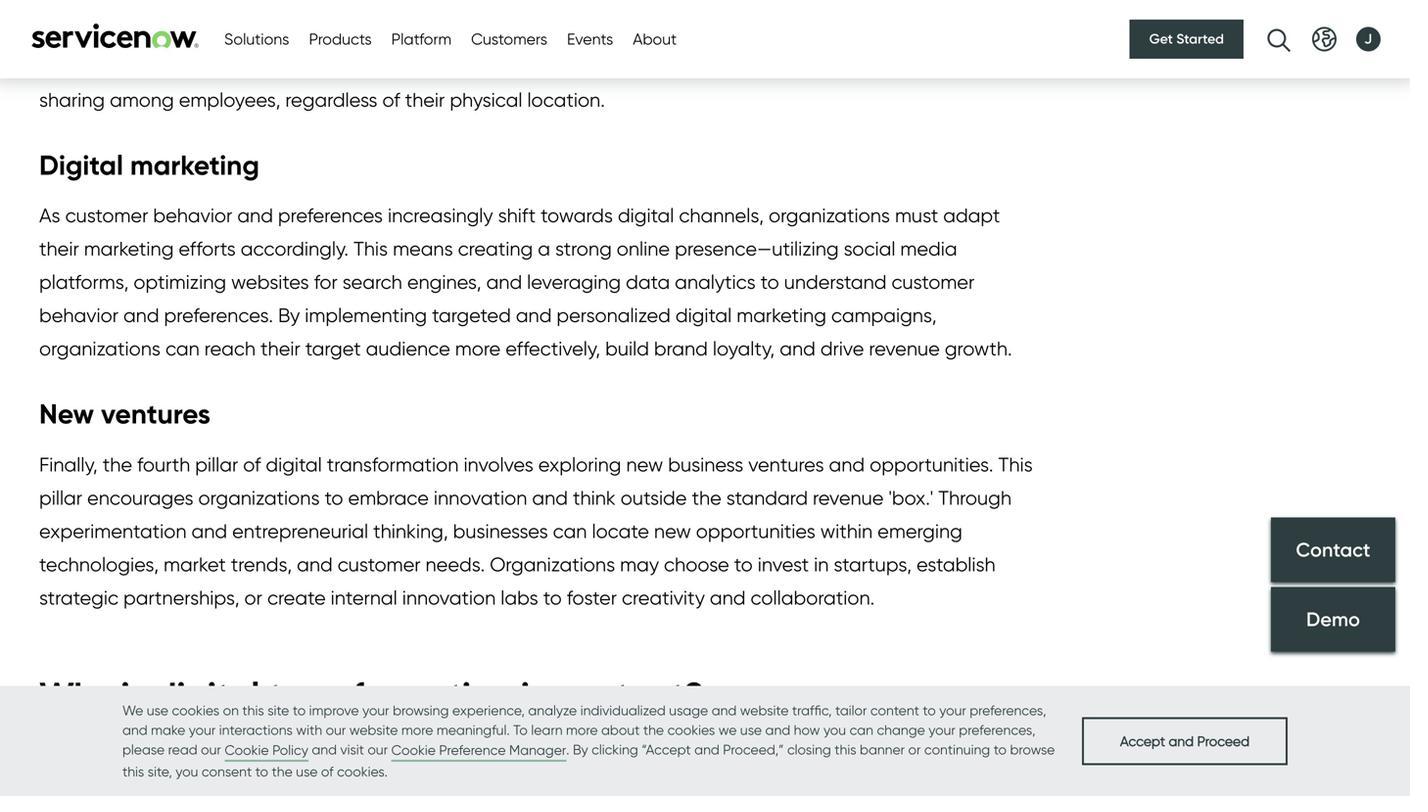 Task type: locate. For each thing, give the bounding box(es) containing it.
within inside digitizing operations within the organization entails automating manual processes, streamlining workflows, and integrating digital automation tools and systems across departments. digitizing operations also involves implementing shared platforms and communication tools to enable seamless collaboration and knowledge sharing among employees, regardless of their physical location.
[[228, 0, 281, 12]]

0 vertical spatial this
[[242, 702, 264, 719]]

marketing up platforms,
[[84, 237, 174, 261]]

the down . by clicking "accept and proceed," closing this banner or continuing to browse this site, you consent to the use of cookies. on the bottom of the page
[[558, 792, 588, 796]]

customer right as
[[65, 204, 148, 227]]

1 horizontal spatial cookies
[[668, 722, 715, 739]]

we
[[122, 702, 143, 719]]

0 horizontal spatial this
[[354, 237, 388, 261]]

0 horizontal spatial behavior
[[39, 304, 119, 327]]

their inside digitizing operations within the organization entails automating manual processes, streamlining workflows, and integrating digital automation tools and systems across departments. digitizing operations also involves implementing shared platforms and communication tools to enable seamless collaboration and knowledge sharing among employees, regardless of their physical location.
[[405, 88, 445, 111]]

transformation up embrace
[[327, 453, 459, 477]]

revenue down campaigns,
[[869, 337, 940, 361]]

0 vertical spatial within
[[228, 0, 281, 12]]

target
[[305, 337, 361, 361]]

can inside we use cookies on this site to improve your browsing experience, analyze individualized usage and website traffic, tailor content to your preferences, and make your interactions with our website more meaningful. to learn more about the cookies we use and how you can change your preferences, please read our
[[850, 722, 874, 739]]

or down trends,
[[244, 586, 263, 610]]

0 vertical spatial may
[[620, 553, 659, 577]]

cookie policy and visit our cookie preference manager
[[225, 742, 567, 759]]

involves down workflows, at the top right of page
[[898, 21, 968, 45]]

more up the .
[[566, 722, 598, 739]]

by right the .
[[573, 742, 588, 758]]

preferences,
[[970, 702, 1047, 719], [959, 722, 1036, 739]]

they
[[907, 758, 946, 782]]

1 vertical spatial this
[[999, 453, 1033, 477]]

by inside . by clicking "accept and proceed," closing this banner or continuing to browse this site, you consent to the use of cookies.
[[573, 742, 588, 758]]

engines,
[[407, 271, 482, 294]]

a left strong
[[538, 237, 551, 261]]

more
[[455, 337, 501, 361], [402, 722, 433, 739], [566, 722, 598, 739]]

experience,
[[452, 702, 525, 719]]

0 horizontal spatial tools
[[314, 21, 357, 45]]

2 horizontal spatial organizations
[[769, 204, 891, 227]]

is up please
[[121, 674, 146, 718]]

to up entrepreneurial
[[325, 487, 343, 510]]

behavior down platforms,
[[39, 304, 119, 327]]

customer up internal
[[338, 553, 421, 577]]

1 horizontal spatial how
[[794, 722, 820, 739]]

digital down analytics
[[676, 304, 732, 327]]

the
[[286, 0, 315, 12], [103, 453, 132, 477], [692, 487, 722, 510], [644, 722, 664, 739], [797, 758, 827, 782], [272, 764, 293, 780], [558, 792, 588, 796]]

the inside we use cookies on this site to improve your browsing experience, analyze individualized usage and website traffic, tailor content to your preferences, and make your interactions with our website more meaningful. to learn more about the cookies we use and how you can change your preferences, please read our
[[644, 722, 664, 739]]

2 cookie from the left
[[392, 742, 436, 759]]

may
[[620, 553, 659, 577], [818, 792, 857, 796]]

site
[[268, 702, 289, 719]]

you down read
[[176, 764, 198, 780]]

0 vertical spatial systems
[[403, 21, 473, 45]]

with
[[296, 722, 322, 739]]

2 horizontal spatial can
[[850, 722, 874, 739]]

revenue left ''box.''
[[813, 487, 884, 510]]

1 horizontal spatial may
[[818, 792, 857, 796]]

2 horizontal spatial use
[[741, 722, 762, 739]]

choose
[[664, 553, 730, 577]]

digitizing
[[39, 0, 122, 12], [667, 21, 749, 45]]

the down business
[[692, 487, 722, 510]]

support,
[[355, 792, 430, 796]]

0 horizontal spatial a
[[257, 758, 269, 782]]

marketing down employees,
[[130, 148, 259, 183]]

may inside the digital transformation is a reevaluation of how an entire organization operates—from the systems they use, to their approach to marketing, sales, support, etc. but while the technologies themselves may be complex, th
[[818, 792, 857, 796]]

0 horizontal spatial cookies
[[172, 702, 220, 719]]

0 vertical spatial operations
[[127, 0, 224, 12]]

1 horizontal spatial ventures
[[749, 453, 824, 477]]

more down 'browsing'
[[402, 722, 433, 739]]

usage
[[669, 702, 709, 719]]

digital inside digitizing operations within the organization entails automating manual processes, streamlining workflows, and integrating digital automation tools and systems across departments. digitizing operations also involves implementing shared platforms and communication tools to enable seamless collaboration and knowledge sharing among employees, regardless of their physical location.
[[142, 21, 199, 45]]

within up automation
[[228, 0, 281, 12]]

1 vertical spatial implementing
[[305, 304, 427, 327]]

1 digital from the top
[[39, 148, 123, 183]]

this up interactions on the left bottom of the page
[[242, 702, 264, 719]]

0 horizontal spatial pillar
[[39, 487, 82, 510]]

0 vertical spatial you
[[824, 722, 847, 739]]

this up search
[[354, 237, 388, 261]]

can up 'organizations'
[[553, 520, 587, 543]]

digital up entrepreneurial
[[266, 453, 322, 477]]

organizations
[[769, 204, 891, 227], [39, 337, 161, 361], [198, 487, 320, 510]]

cookie
[[225, 742, 269, 759], [392, 742, 436, 759]]

or down 'change'
[[909, 742, 921, 758]]

new
[[39, 397, 94, 432]]

operates—from
[[657, 758, 792, 782]]

outside
[[621, 487, 687, 510]]

tools down customers dropdown button
[[507, 55, 551, 78]]

think
[[573, 487, 616, 510]]

within inside finally, the fourth pillar of digital transformation involves exploring new business ventures and opportunities. this pillar encourages organizations to embrace innovation and think outside the standard revenue 'box.' through experimentation and entrepreneurial thinking, businesses can locate new opportunities within emerging technologies, market trends, and customer needs. organizations may choose to invest in startups, establish strategic partnerships, or create internal innovation labs to foster creativity and collaboration.
[[821, 520, 873, 543]]

0 horizontal spatial digitizing
[[39, 0, 122, 12]]

ventures up standard
[[749, 453, 824, 477]]

0 horizontal spatial how
[[413, 758, 451, 782]]

by down websites
[[278, 304, 300, 327]]

effectively,
[[506, 337, 601, 361]]

transformation down make
[[102, 758, 234, 782]]

1 cookie from the left
[[225, 742, 269, 759]]

0 vertical spatial ventures
[[101, 397, 211, 432]]

1 vertical spatial customer
[[892, 271, 975, 294]]

organization inside the digital transformation is a reevaluation of how an entire organization operates—from the systems they use, to their approach to marketing, sales, support, etc. but while the technologies themselves may be complex, th
[[540, 758, 652, 782]]

accordingly.
[[241, 237, 349, 261]]

0 horizontal spatial within
[[228, 0, 281, 12]]

1 horizontal spatial this
[[999, 453, 1033, 477]]

cookie down 'browsing'
[[392, 742, 436, 759]]

1 vertical spatial operations
[[754, 21, 851, 45]]

may down "locate" at the bottom of page
[[620, 553, 659, 577]]

how up etc.
[[413, 758, 451, 782]]

individualized
[[581, 702, 666, 719]]

. by clicking "accept and proceed," closing this banner or continuing to browse this site, you consent to the use of cookies.
[[122, 742, 1055, 780]]

0 vertical spatial organization
[[320, 0, 433, 12]]

1 horizontal spatial website
[[740, 702, 789, 719]]

1 vertical spatial a
[[257, 758, 269, 782]]

this up through
[[999, 453, 1033, 477]]

digital up the shared
[[142, 21, 199, 45]]

servicenow image
[[29, 23, 201, 48]]

encourages
[[87, 487, 194, 510]]

1 vertical spatial systems
[[832, 758, 902, 782]]

ventures up 'fourth' on the left
[[101, 397, 211, 432]]

complex,
[[891, 792, 972, 796]]

0 horizontal spatial implementing
[[39, 55, 161, 78]]

involves up businesses
[[464, 453, 534, 477]]

new down outside
[[654, 520, 691, 543]]

learn
[[531, 722, 563, 739]]

operations
[[127, 0, 224, 12], [754, 21, 851, 45]]

1 vertical spatial transformation
[[269, 674, 512, 718]]

their inside the digital transformation is a reevaluation of how an entire organization operates—from the systems they use, to their approach to marketing, sales, support, etc. but while the technologies themselves may be complex, th
[[39, 792, 79, 796]]

of up sales,
[[321, 764, 334, 780]]

0 horizontal spatial website
[[350, 722, 398, 739]]

our up consent
[[201, 742, 221, 758]]

analyze
[[528, 702, 577, 719]]

1 vertical spatial or
[[909, 742, 921, 758]]

our right visit
[[368, 742, 388, 758]]

accept and proceed
[[1121, 733, 1250, 750]]

innovation down needs.
[[402, 586, 496, 610]]

within up in
[[821, 520, 873, 543]]

2 digital from the top
[[39, 758, 97, 782]]

0 vertical spatial pillar
[[195, 453, 238, 477]]

is
[[121, 674, 146, 718], [239, 758, 252, 782]]

systems inside digitizing operations within the organization entails automating manual processes, streamlining workflows, and integrating digital automation tools and systems across departments. digitizing operations also involves implementing shared platforms and communication tools to enable seamless collaboration and knowledge sharing among employees, regardless of their physical location.
[[403, 21, 473, 45]]

0 vertical spatial preferences,
[[970, 702, 1047, 719]]

operations up collaboration
[[754, 21, 851, 45]]

transformation up the cookie policy and visit our cookie preference manager
[[269, 674, 512, 718]]

to right labs
[[543, 586, 562, 610]]

collaboration.
[[751, 586, 875, 610]]

2 vertical spatial transformation
[[102, 758, 234, 782]]

can down tailor
[[850, 722, 874, 739]]

platform button
[[392, 27, 452, 51]]

cookies
[[172, 702, 220, 719], [668, 722, 715, 739]]

reach
[[205, 337, 256, 361]]

0 horizontal spatial organization
[[320, 0, 433, 12]]

1 vertical spatial tools
[[507, 55, 551, 78]]

this up approach
[[122, 764, 144, 780]]

enable
[[579, 55, 642, 78]]

0 vertical spatial digital
[[39, 148, 123, 183]]

1 vertical spatial involves
[[464, 453, 534, 477]]

customer
[[65, 204, 148, 227], [892, 271, 975, 294], [338, 553, 421, 577]]

you down tailor
[[824, 722, 847, 739]]

new ventures
[[39, 397, 217, 432]]

0 horizontal spatial may
[[620, 553, 659, 577]]

employees,
[[179, 88, 281, 111]]

can left reach
[[166, 337, 200, 361]]

experimentation
[[39, 520, 187, 543]]

this right closing
[[835, 742, 857, 758]]

the inside . by clicking "accept and proceed," closing this banner or continuing to browse this site, you consent to the use of cookies.
[[272, 764, 293, 780]]

digital up make
[[155, 674, 260, 718]]

cookies up make
[[172, 702, 220, 719]]

0 vertical spatial can
[[166, 337, 200, 361]]

0 horizontal spatial customer
[[65, 204, 148, 227]]

the down policy
[[272, 764, 293, 780]]

0 vertical spatial use
[[147, 702, 168, 719]]

systems up communication
[[403, 21, 473, 45]]

0 horizontal spatial or
[[244, 586, 263, 610]]

innovation up businesses
[[434, 487, 527, 510]]

strategic
[[39, 586, 119, 610]]

you inside we use cookies on this site to improve your browsing experience, analyze individualized usage and website traffic, tailor content to your preferences, and make your interactions with our website more meaningful. to learn more about the cookies we use and how you can change your preferences, please read our
[[824, 722, 847, 739]]

0 vertical spatial organizations
[[769, 204, 891, 227]]

0 horizontal spatial use
[[147, 702, 168, 719]]

use up make
[[147, 702, 168, 719]]

we
[[719, 722, 737, 739]]

1 horizontal spatial within
[[821, 520, 873, 543]]

1 vertical spatial by
[[573, 742, 588, 758]]

and
[[992, 0, 1028, 12], [362, 21, 398, 45], [323, 55, 359, 78], [858, 55, 894, 78], [237, 204, 273, 227], [486, 271, 522, 294], [123, 304, 159, 327], [516, 304, 552, 327], [780, 337, 816, 361], [829, 453, 865, 477], [532, 487, 568, 510], [192, 520, 227, 543], [297, 553, 333, 577], [710, 586, 746, 610], [712, 702, 737, 719], [122, 722, 148, 739], [766, 722, 791, 739], [1169, 733, 1194, 750], [312, 742, 337, 758], [695, 742, 720, 758]]

a inside as customer behavior and preferences increasingly shift towards digital channels, organizations must adapt their marketing efforts accordingly. this means creating a strong online presence—utilizing social media platforms, optimizing websites for search engines, and leveraging data analytics to understand customer behavior and preferences. by implementing targeted and personalized digital marketing campaigns, organizations can reach their target audience more effectively, build brand loyalty, and drive revenue growth.
[[538, 237, 551, 261]]

systems up 'be'
[[832, 758, 902, 782]]

use down policy
[[296, 764, 318, 780]]

within
[[228, 0, 281, 12], [821, 520, 873, 543]]

0 vertical spatial a
[[538, 237, 551, 261]]

events
[[567, 29, 614, 48]]

digital inside the digital transformation is a reevaluation of how an entire organization operates—from the systems they use, to their approach to marketing, sales, support, etc. but while the technologies themselves may be complex, th
[[39, 758, 97, 782]]

2 horizontal spatial our
[[368, 742, 388, 758]]

2 vertical spatial can
[[850, 722, 874, 739]]

0 vertical spatial implementing
[[39, 55, 161, 78]]

may left 'be'
[[818, 792, 857, 796]]

the up "accept
[[644, 722, 664, 739]]

new up outside
[[626, 453, 664, 477]]

1 vertical spatial innovation
[[402, 586, 496, 610]]

processes,
[[684, 0, 777, 12]]

through
[[939, 487, 1012, 510]]

is inside the digital transformation is a reevaluation of how an entire organization operates—from the systems they use, to their approach to marketing, sales, support, etc. but while the technologies themselves may be complex, th
[[239, 758, 252, 782]]

a up "marketing,"
[[257, 758, 269, 782]]

'box.'
[[889, 487, 934, 510]]

the inside digitizing operations within the organization entails automating manual processes, streamlining workflows, and integrating digital automation tools and systems across departments. digitizing operations also involves implementing shared platforms and communication tools to enable seamless collaboration and knowledge sharing among employees, regardless of their physical location.
[[286, 0, 315, 12]]

digital inside finally, the fourth pillar of digital transformation involves exploring new business ventures and opportunities. this pillar encourages organizations to embrace innovation and think outside the standard revenue 'box.' through experimentation and entrepreneurial thinking, businesses can locate new opportunities within emerging technologies, market trends, and customer needs. organizations may choose to invest in startups, establish strategic partnerships, or create internal innovation labs to foster creativity and collaboration.
[[266, 453, 322, 477]]

must
[[895, 204, 939, 227]]

our inside the cookie policy and visit our cookie preference manager
[[368, 742, 388, 758]]

marketing
[[130, 148, 259, 183], [84, 237, 174, 261], [737, 304, 827, 327]]

opportunities.
[[870, 453, 994, 477]]

fourth
[[137, 453, 190, 477]]

standard
[[727, 487, 808, 510]]

their down communication
[[405, 88, 445, 111]]

website up proceed,"
[[740, 702, 789, 719]]

0 vertical spatial is
[[121, 674, 146, 718]]

about button
[[633, 27, 677, 51]]

the up products
[[286, 0, 315, 12]]

0 horizontal spatial systems
[[403, 21, 473, 45]]

transformation inside finally, the fourth pillar of digital transformation involves exploring new business ventures and opportunities. this pillar encourages organizations to embrace innovation and think outside the standard revenue 'box.' through experimentation and entrepreneurial thinking, businesses can locate new opportunities within emerging technologies, market trends, and customer needs. organizations may choose to invest in startups, establish strategic partnerships, or create internal innovation labs to foster creativity and collaboration.
[[327, 453, 459, 477]]

to inside as customer behavior and preferences increasingly shift towards digital channels, organizations must adapt their marketing efforts accordingly. this means creating a strong online presence—utilizing social media platforms, optimizing websites for search engines, and leveraging data analytics to understand customer behavior and preferences. by implementing targeted and personalized digital marketing campaigns, organizations can reach their target audience more effectively, build brand loyalty, and drive revenue growth.
[[761, 271, 780, 294]]

0 horizontal spatial involves
[[464, 453, 534, 477]]

while
[[508, 792, 554, 796]]

1 vertical spatial may
[[818, 792, 857, 796]]

customer down media
[[892, 271, 975, 294]]

.
[[567, 742, 570, 758]]

1 vertical spatial digitizing
[[667, 21, 749, 45]]

1 horizontal spatial is
[[239, 758, 252, 782]]

1 vertical spatial how
[[413, 758, 451, 782]]

1 vertical spatial you
[[176, 764, 198, 780]]

1 vertical spatial revenue
[[813, 487, 884, 510]]

1 horizontal spatial involves
[[898, 21, 968, 45]]

systems inside the digital transformation is a reevaluation of how an entire organization operates—from the systems they use, to their approach to marketing, sales, support, etc. but while the technologies themselves may be complex, th
[[832, 758, 902, 782]]

organizations up "social"
[[769, 204, 891, 227]]

customers
[[471, 29, 548, 48]]

entrepreneurial
[[232, 520, 368, 543]]

0 vertical spatial involves
[[898, 21, 968, 45]]

of down communication
[[383, 88, 400, 111]]

0 vertical spatial cookies
[[172, 702, 220, 719]]

revenue inside as customer behavior and preferences increasingly shift towards digital channels, organizations must adapt their marketing efforts accordingly. this means creating a strong online presence—utilizing social media platforms, optimizing websites for search engines, and leveraging data analytics to understand customer behavior and preferences. by implementing targeted and personalized digital marketing campaigns, organizations can reach their target audience more effectively, build brand loyalty, and drive revenue growth.
[[869, 337, 940, 361]]

how up closing
[[794, 722, 820, 739]]

0 vertical spatial or
[[244, 586, 263, 610]]

understand
[[784, 271, 887, 294]]

and inside accept and proceed 'button'
[[1169, 733, 1194, 750]]

means
[[393, 237, 453, 261]]

transformation inside the digital transformation is a reevaluation of how an entire organization operates—from the systems they use, to their approach to marketing, sales, support, etc. but while the technologies themselves may be complex, th
[[102, 758, 234, 782]]

1 vertical spatial organization
[[540, 758, 652, 782]]

involves inside finally, the fourth pillar of digital transformation involves exploring new business ventures and opportunities. this pillar encourages organizations to embrace innovation and think outside the standard revenue 'box.' through experimentation and entrepreneurial thinking, businesses can locate new opportunities within emerging technologies, market trends, and customer needs. organizations may choose to invest in startups, establish strategic partnerships, or create internal innovation labs to foster creativity and collaboration.
[[464, 453, 534, 477]]

transformation
[[327, 453, 459, 477], [269, 674, 512, 718], [102, 758, 234, 782]]

2 vertical spatial customer
[[338, 553, 421, 577]]

digitizing down processes,
[[667, 21, 749, 45]]

of inside digitizing operations within the organization entails automating manual processes, streamlining workflows, and integrating digital automation tools and systems across departments. digitizing operations also involves implementing shared platforms and communication tools to enable seamless collaboration and knowledge sharing among employees, regardless of their physical location.
[[383, 88, 400, 111]]

products button
[[309, 27, 372, 51]]

traffic,
[[792, 702, 832, 719]]

social
[[844, 237, 896, 261]]

by inside as customer behavior and preferences increasingly shift towards digital channels, organizations must adapt their marketing efforts accordingly. this means creating a strong online presence—utilizing social media platforms, optimizing websites for search engines, and leveraging data analytics to understand customer behavior and preferences. by implementing targeted and personalized digital marketing campaigns, organizations can reach their target audience more effectively, build brand loyalty, and drive revenue growth.
[[278, 304, 300, 327]]

startups,
[[834, 553, 912, 577]]

can inside finally, the fourth pillar of digital transformation involves exploring new business ventures and opportunities. this pillar encourages organizations to embrace innovation and think outside the standard revenue 'box.' through experimentation and entrepreneurial thinking, businesses can locate new opportunities within emerging technologies, market trends, and customer needs. organizations may choose to invest in startups, establish strategic partnerships, or create internal innovation labs to foster creativity and collaboration.
[[553, 520, 587, 543]]

0 horizontal spatial by
[[278, 304, 300, 327]]

visit
[[340, 742, 364, 758]]

1 vertical spatial is
[[239, 758, 252, 782]]

digital for digital transformation is a reevaluation of how an entire organization operates—from the systems they use, to their approach to marketing, sales, support, etc. but while the technologies themselves may be complex, th
[[39, 758, 97, 782]]

workflows,
[[895, 0, 987, 12]]

website up visit
[[350, 722, 398, 739]]

organizations down platforms,
[[39, 337, 161, 361]]

tools up regardless
[[314, 21, 357, 45]]

1 horizontal spatial digitizing
[[667, 21, 749, 45]]

foster
[[567, 586, 617, 610]]

presence—utilizing
[[675, 237, 839, 261]]

implementing down servicenow image
[[39, 55, 161, 78]]

of up support,
[[391, 758, 408, 782]]

to up location.
[[556, 55, 574, 78]]

marketing up the loyalty,
[[737, 304, 827, 327]]

2 vertical spatial use
[[296, 764, 318, 780]]

organization down about
[[540, 758, 652, 782]]

ventures
[[101, 397, 211, 432], [749, 453, 824, 477]]

0 vertical spatial this
[[354, 237, 388, 261]]

technologies
[[593, 792, 708, 796]]

0 horizontal spatial this
[[122, 764, 144, 780]]

1 horizontal spatial by
[[573, 742, 588, 758]]

to down presence—utilizing
[[761, 271, 780, 294]]

digital up approach
[[39, 758, 97, 782]]

knowledge
[[899, 55, 998, 78]]

1 vertical spatial behavior
[[39, 304, 119, 327]]

use up proceed,"
[[741, 722, 762, 739]]

0 vertical spatial website
[[740, 702, 789, 719]]

is up "marketing,"
[[239, 758, 252, 782]]

leveraging
[[527, 271, 621, 294]]

content
[[871, 702, 920, 719]]

about
[[602, 722, 640, 739]]

platforms
[[233, 55, 318, 78]]

our down improve
[[326, 722, 346, 739]]

1 horizontal spatial pillar
[[195, 453, 238, 477]]

organizations up entrepreneurial
[[198, 487, 320, 510]]

of inside finally, the fourth pillar of digital transformation involves exploring new business ventures and opportunities. this pillar encourages organizations to embrace innovation and think outside the standard revenue 'box.' through experimentation and entrepreneurial thinking, businesses can locate new opportunities within emerging technologies, market trends, and customer needs. organizations may choose to invest in startups, establish strategic partnerships, or create internal innovation labs to foster creativity and collaboration.
[[243, 453, 261, 477]]

brand
[[654, 337, 708, 361]]

more down the targeted
[[455, 337, 501, 361]]

pillar right 'fourth' on the left
[[195, 453, 238, 477]]

1 vertical spatial within
[[821, 520, 873, 543]]

digitizing up integrating
[[39, 0, 122, 12]]

events button
[[567, 27, 614, 51]]

1 horizontal spatial behavior
[[153, 204, 233, 227]]

cookies down usage
[[668, 722, 715, 739]]

or inside finally, the fourth pillar of digital transformation involves exploring new business ventures and opportunities. this pillar encourages organizations to embrace innovation and think outside the standard revenue 'box.' through experimentation and entrepreneurial thinking, businesses can locate new opportunities within emerging technologies, market trends, and customer needs. organizations may choose to invest in startups, establish strategic partnerships, or create internal innovation labs to foster creativity and collaboration.
[[244, 586, 263, 610]]

thinking,
[[373, 520, 448, 543]]

1 horizontal spatial you
[[824, 722, 847, 739]]



Task type: vqa. For each thing, say whether or not it's contained in the screenshot.
nec
no



Task type: describe. For each thing, give the bounding box(es) containing it.
and inside . by clicking "accept and proceed," closing this banner or continuing to browse this site, you consent to the use of cookies.
[[695, 742, 720, 758]]

1 vertical spatial website
[[350, 722, 398, 739]]

partnerships,
[[123, 586, 240, 610]]

labs
[[501, 586, 539, 610]]

this inside finally, the fourth pillar of digital transformation involves exploring new business ventures and opportunities. this pillar encourages organizations to embrace innovation and think outside the standard revenue 'box.' through experimentation and entrepreneurial thinking, businesses can locate new opportunities within emerging technologies, market trends, and customer needs. organizations may choose to invest in startups, establish strategic partnerships, or create internal innovation labs to foster creativity and collaboration.
[[999, 453, 1033, 477]]

establish
[[917, 553, 996, 577]]

embrace
[[348, 487, 429, 510]]

to
[[513, 722, 528, 739]]

0 vertical spatial digitizing
[[39, 0, 122, 12]]

get started
[[1150, 30, 1225, 48]]

a inside the digital transformation is a reevaluation of how an entire organization operates—from the systems they use, to their approach to marketing, sales, support, etc. but while the technologies themselves may be complex, th
[[257, 758, 269, 782]]

also
[[856, 21, 893, 45]]

digital up online
[[618, 204, 674, 227]]

policy
[[272, 742, 309, 759]]

locate
[[592, 520, 649, 543]]

revenue inside finally, the fourth pillar of digital transformation involves exploring new business ventures and opportunities. this pillar encourages organizations to embrace innovation and think outside the standard revenue 'box.' through experimentation and entrepreneurial thinking, businesses can locate new opportunities within emerging technologies, market trends, and customer needs. organizations may choose to invest in startups, establish strategic partnerships, or create internal innovation labs to foster creativity and collaboration.
[[813, 487, 884, 510]]

themselves
[[713, 792, 813, 796]]

to right the content in the right bottom of the page
[[923, 702, 936, 719]]

improve
[[309, 702, 359, 719]]

ventures inside finally, the fourth pillar of digital transformation involves exploring new business ventures and opportunities. this pillar encourages organizations to embrace innovation and think outside the standard revenue 'box.' through experimentation and entrepreneurial thinking, businesses can locate new opportunities within emerging technologies, market trends, and customer needs. organizations may choose to invest in startups, establish strategic partnerships, or create internal innovation labs to foster creativity and collaboration.
[[749, 453, 824, 477]]

the up "themselves"
[[797, 758, 827, 782]]

to left browse
[[994, 742, 1007, 758]]

make
[[151, 722, 185, 739]]

of inside the digital transformation is a reevaluation of how an entire organization operates—from the systems they use, to their approach to marketing, sales, support, etc. but while the technologies themselves may be complex, th
[[391, 758, 408, 782]]

2 vertical spatial marketing
[[737, 304, 827, 327]]

more inside as customer behavior and preferences increasingly shift towards digital channels, organizations must adapt their marketing efforts accordingly. this means creating a strong online presence—utilizing social media platforms, optimizing websites for search engines, and leveraging data analytics to understand customer behavior and preferences. by implementing targeted and personalized digital marketing campaigns, organizations can reach their target audience more effectively, build brand loyalty, and drive revenue growth.
[[455, 337, 501, 361]]

or inside . by clicking "accept and proceed," closing this banner or continuing to browse this site, you consent to the use of cookies.
[[909, 742, 921, 758]]

0 vertical spatial behavior
[[153, 204, 233, 227]]

their down as
[[39, 237, 79, 261]]

browsing
[[393, 702, 449, 719]]

0 vertical spatial new
[[626, 453, 664, 477]]

customer inside finally, the fourth pillar of digital transformation involves exploring new business ventures and opportunities. this pillar encourages organizations to embrace innovation and think outside the standard revenue 'box.' through experimentation and entrepreneurial thinking, businesses can locate new opportunities within emerging technologies, market trends, and customer needs. organizations may choose to invest in startups, establish strategic partnerships, or create internal innovation labs to foster creativity and collaboration.
[[338, 553, 421, 577]]

for
[[314, 271, 338, 294]]

opportunities
[[696, 520, 816, 543]]

collaboration
[[733, 55, 853, 78]]

campaigns,
[[832, 304, 937, 327]]

streamlining
[[782, 0, 890, 12]]

can inside as customer behavior and preferences increasingly shift towards digital channels, organizations must adapt their marketing efforts accordingly. this means creating a strong online presence—utilizing social media platforms, optimizing websites for search engines, and leveraging data analytics to understand customer behavior and preferences. by implementing targeted and personalized digital marketing campaigns, organizations can reach their target audience more effectively, build brand loyalty, and drive revenue growth.
[[166, 337, 200, 361]]

shared
[[166, 55, 228, 78]]

proceed,"
[[723, 742, 784, 758]]

1 horizontal spatial operations
[[754, 21, 851, 45]]

create
[[267, 586, 326, 610]]

implementing inside digitizing operations within the organization entails automating manual processes, streamlining workflows, and integrating digital automation tools and systems across departments. digitizing operations also involves implementing shared platforms and communication tools to enable seamless collaboration and knowledge sharing among employees, regardless of their physical location.
[[39, 55, 161, 78]]

products
[[309, 29, 372, 48]]

online
[[617, 237, 670, 261]]

0 horizontal spatial operations
[[127, 0, 224, 12]]

the up the encourages
[[103, 453, 132, 477]]

to down read
[[178, 792, 197, 796]]

of inside . by clicking "accept and proceed," closing this banner or continuing to browse this site, you consent to the use of cookies.
[[321, 764, 334, 780]]

technologies,
[[39, 553, 159, 577]]

physical
[[450, 88, 523, 111]]

their right reach
[[261, 337, 301, 361]]

1 vertical spatial preferences,
[[959, 722, 1036, 739]]

how inside we use cookies on this site to improve your browsing experience, analyze individualized usage and website traffic, tailor content to your preferences, and make your interactions with our website more meaningful. to learn more about the cookies we use and how you can change your preferences, please read our
[[794, 722, 820, 739]]

transformation inside dropdown button
[[269, 674, 512, 718]]

entails
[[438, 0, 496, 12]]

1 vertical spatial marketing
[[84, 237, 174, 261]]

this inside we use cookies on this site to improve your browsing experience, analyze individualized usage and website traffic, tailor content to your preferences, and make your interactions with our website more meaningful. to learn more about the cookies we use and how you can change your preferences, please read our
[[242, 702, 264, 719]]

to right 'use,'
[[991, 758, 1009, 782]]

read
[[168, 742, 198, 758]]

may inside finally, the fourth pillar of digital transformation involves exploring new business ventures and opportunities. this pillar encourages organizations to embrace innovation and think outside the standard revenue 'box.' through experimentation and entrepreneurial thinking, businesses can locate new opportunities within emerging technologies, market trends, and customer needs. organizations may choose to invest in startups, establish strategic partnerships, or create internal innovation labs to foster creativity and collaboration.
[[620, 553, 659, 577]]

digital marketing
[[39, 148, 259, 183]]

why is digital transformation important?
[[39, 674, 704, 718]]

to right site
[[293, 702, 306, 719]]

proceed
[[1198, 733, 1250, 750]]

tailor
[[836, 702, 867, 719]]

to down opportunities
[[734, 553, 753, 577]]

use,
[[951, 758, 986, 782]]

across
[[478, 21, 535, 45]]

departments.
[[540, 21, 662, 45]]

channels,
[[679, 204, 764, 227]]

0 vertical spatial customer
[[65, 204, 148, 227]]

1 vertical spatial new
[[654, 520, 691, 543]]

is inside why is digital transformation important? dropdown button
[[121, 674, 146, 718]]

optimizing
[[134, 271, 226, 294]]

0 vertical spatial tools
[[314, 21, 357, 45]]

1 vertical spatial this
[[835, 742, 857, 758]]

banner
[[860, 742, 905, 758]]

preferences.
[[164, 304, 273, 327]]

websites
[[231, 271, 309, 294]]

sharing
[[39, 88, 105, 111]]

invest
[[758, 553, 809, 577]]

get
[[1150, 30, 1174, 48]]

targeted
[[432, 304, 511, 327]]

preference
[[439, 742, 506, 759]]

approach
[[84, 792, 173, 796]]

get started link
[[1130, 20, 1244, 59]]

etc.
[[435, 792, 468, 796]]

0 vertical spatial innovation
[[434, 487, 527, 510]]

digital for digital marketing
[[39, 148, 123, 183]]

digital transformation is a reevaluation of how an entire organization operates—from the systems they use, to their approach to marketing, sales, support, etc. but while the technologies themselves may be complex, th
[[39, 758, 1009, 796]]

2 vertical spatial this
[[122, 764, 144, 780]]

browse
[[1011, 742, 1055, 758]]

digital inside dropdown button
[[155, 674, 260, 718]]

please
[[122, 742, 165, 758]]

build
[[606, 337, 649, 361]]

0 horizontal spatial organizations
[[39, 337, 161, 361]]

1 horizontal spatial tools
[[507, 55, 551, 78]]

interactions
[[219, 722, 293, 739]]

how inside the digital transformation is a reevaluation of how an entire organization operates—from the systems they use, to their approach to marketing, sales, support, etc. but while the technologies themselves may be complex, th
[[413, 758, 451, 782]]

you inside . by clicking "accept and proceed," closing this banner or continuing to browse this site, you consent to the use of cookies.
[[176, 764, 198, 780]]

to down cookie policy link
[[255, 764, 268, 780]]

media
[[901, 237, 958, 261]]

automation
[[204, 21, 309, 45]]

2 horizontal spatial more
[[566, 722, 598, 739]]

on
[[223, 702, 239, 719]]

organization inside digitizing operations within the organization entails automating manual processes, streamlining workflows, and integrating digital automation tools and systems across departments. digitizing operations also involves implementing shared platforms and communication tools to enable seamless collaboration and knowledge sharing among employees, regardless of their physical location.
[[320, 0, 433, 12]]

important?
[[521, 674, 704, 718]]

1 horizontal spatial our
[[326, 722, 346, 739]]

drive
[[821, 337, 864, 361]]

0 horizontal spatial our
[[201, 742, 221, 758]]

meaningful.
[[437, 722, 510, 739]]

seamless
[[647, 55, 728, 78]]

customers button
[[471, 27, 548, 51]]

this inside as customer behavior and preferences increasingly shift towards digital channels, organizations must adapt their marketing efforts accordingly. this means creating a strong online presence—utilizing social media platforms, optimizing websites for search engines, and leveraging data analytics to understand customer behavior and preferences. by implementing targeted and personalized digital marketing campaigns, organizations can reach their target audience more effectively, build brand loyalty, and drive revenue growth.
[[354, 237, 388, 261]]

regardless
[[285, 88, 378, 111]]

implementing inside as customer behavior and preferences increasingly shift towards digital channels, organizations must adapt their marketing efforts accordingly. this means creating a strong online presence—utilizing social media platforms, optimizing websites for search engines, and leveraging data analytics to understand customer behavior and preferences. by implementing targeted and personalized digital marketing campaigns, organizations can reach their target audience more effectively, build brand loyalty, and drive revenue growth.
[[305, 304, 427, 327]]

organizations inside finally, the fourth pillar of digital transformation involves exploring new business ventures and opportunities. this pillar encourages organizations to embrace innovation and think outside the standard revenue 'box.' through experimentation and entrepreneurial thinking, businesses can locate new opportunities within emerging technologies, market trends, and customer needs. organizations may choose to invest in startups, establish strategic partnerships, or create internal innovation labs to foster creativity and collaboration.
[[198, 487, 320, 510]]

finally,
[[39, 453, 98, 477]]

1 vertical spatial pillar
[[39, 487, 82, 510]]

preferences
[[278, 204, 383, 227]]

marketing,
[[201, 792, 296, 796]]

site,
[[148, 764, 172, 780]]

platform
[[392, 29, 452, 48]]

to inside digitizing operations within the organization entails automating manual processes, streamlining workflows, and integrating digital automation tools and systems across departments. digitizing operations also involves implementing shared platforms and communication tools to enable seamless collaboration and knowledge sharing among employees, regardless of their physical location.
[[556, 55, 574, 78]]

involves inside digitizing operations within the organization entails automating manual processes, streamlining workflows, and integrating digital automation tools and systems across departments. digitizing operations also involves implementing shared platforms and communication tools to enable seamless collaboration and knowledge sharing among employees, regardless of their physical location.
[[898, 21, 968, 45]]

creating
[[458, 237, 533, 261]]

0 vertical spatial marketing
[[130, 148, 259, 183]]

use inside . by clicking "accept and proceed," closing this banner or continuing to browse this site, you consent to the use of cookies.
[[296, 764, 318, 780]]

automating
[[501, 0, 607, 12]]

and inside the cookie policy and visit our cookie preference manager
[[312, 742, 337, 758]]

0 horizontal spatial more
[[402, 722, 433, 739]]

solutions button
[[224, 27, 289, 51]]

adapt
[[944, 204, 1001, 227]]

market
[[164, 553, 226, 577]]

2 horizontal spatial customer
[[892, 271, 975, 294]]

in
[[814, 553, 829, 577]]



